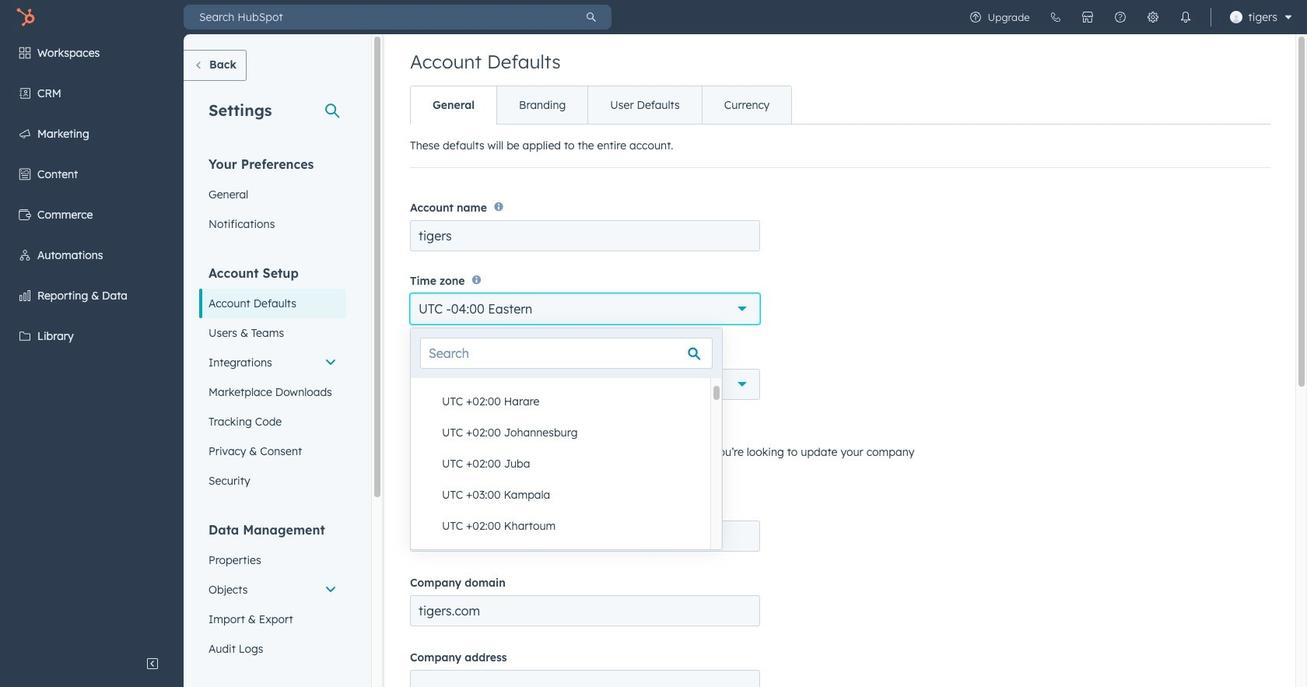 Task type: vqa. For each thing, say whether or not it's contained in the screenshot.
LIST at top
no



Task type: locate. For each thing, give the bounding box(es) containing it.
marketplaces image
[[1081, 11, 1094, 23]]

navigation
[[410, 86, 792, 125]]

menu
[[959, 0, 1298, 34], [0, 34, 184, 648]]

None field
[[411, 328, 722, 573]]

None text field
[[410, 220, 760, 252], [410, 521, 760, 552], [410, 220, 760, 252], [410, 521, 760, 552]]

list box
[[411, 355, 722, 573]]

help image
[[1114, 11, 1126, 23]]

None text field
[[410, 595, 760, 626], [410, 670, 760, 687], [410, 595, 760, 626], [410, 670, 760, 687]]

account setup element
[[199, 265, 346, 496]]

notifications image
[[1179, 11, 1192, 23]]

0 horizontal spatial menu
[[0, 34, 184, 648]]



Task type: describe. For each thing, give the bounding box(es) containing it.
1 horizontal spatial menu
[[959, 0, 1298, 34]]

Search HubSpot search field
[[184, 5, 571, 30]]

howard n/a image
[[1230, 11, 1242, 23]]

Search search field
[[420, 338, 713, 369]]

settings image
[[1147, 11, 1159, 23]]

data management element
[[199, 521, 346, 664]]

your preferences element
[[199, 156, 346, 239]]



